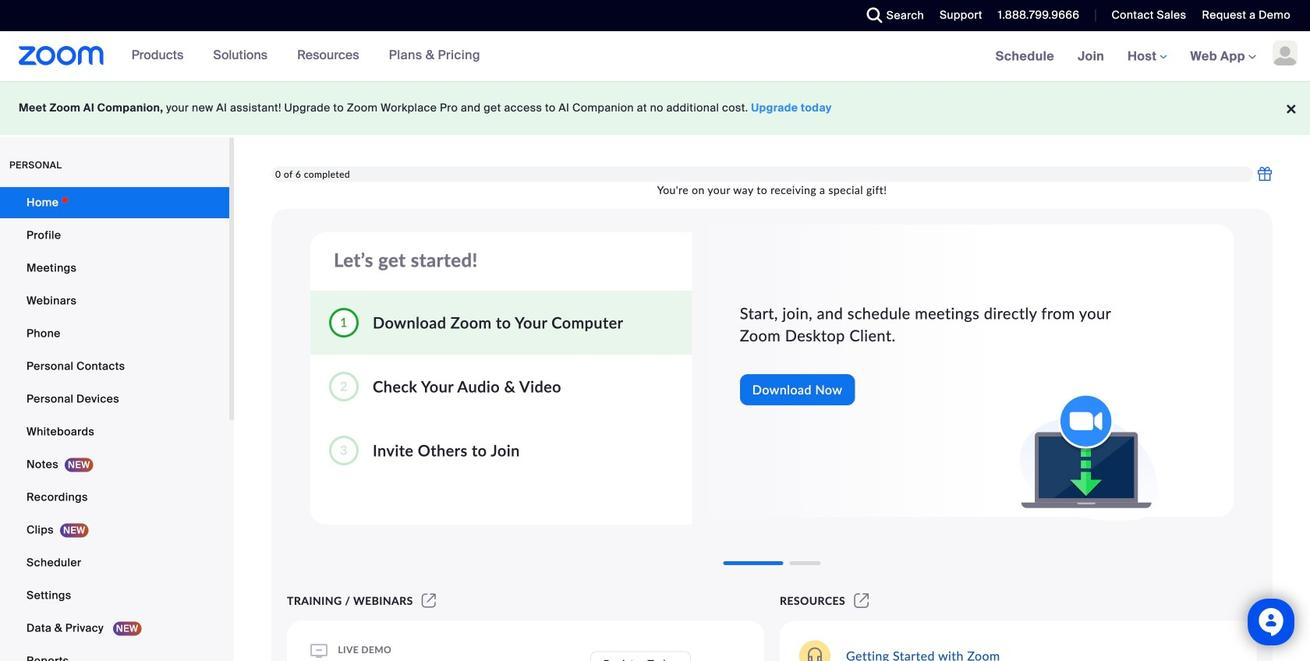 Task type: vqa. For each thing, say whether or not it's contained in the screenshot.
1st 'Phone' from the top
no



Task type: locate. For each thing, give the bounding box(es) containing it.
footer
[[0, 81, 1310, 135]]

zoom logo image
[[19, 46, 104, 66]]

window new image
[[419, 594, 438, 608]]

banner
[[0, 31, 1310, 82]]



Task type: describe. For each thing, give the bounding box(es) containing it.
profile picture image
[[1273, 41, 1298, 66]]

personal menu menu
[[0, 187, 229, 661]]

product information navigation
[[120, 31, 492, 81]]

meetings navigation
[[984, 31, 1310, 82]]

window new image
[[852, 594, 872, 608]]



